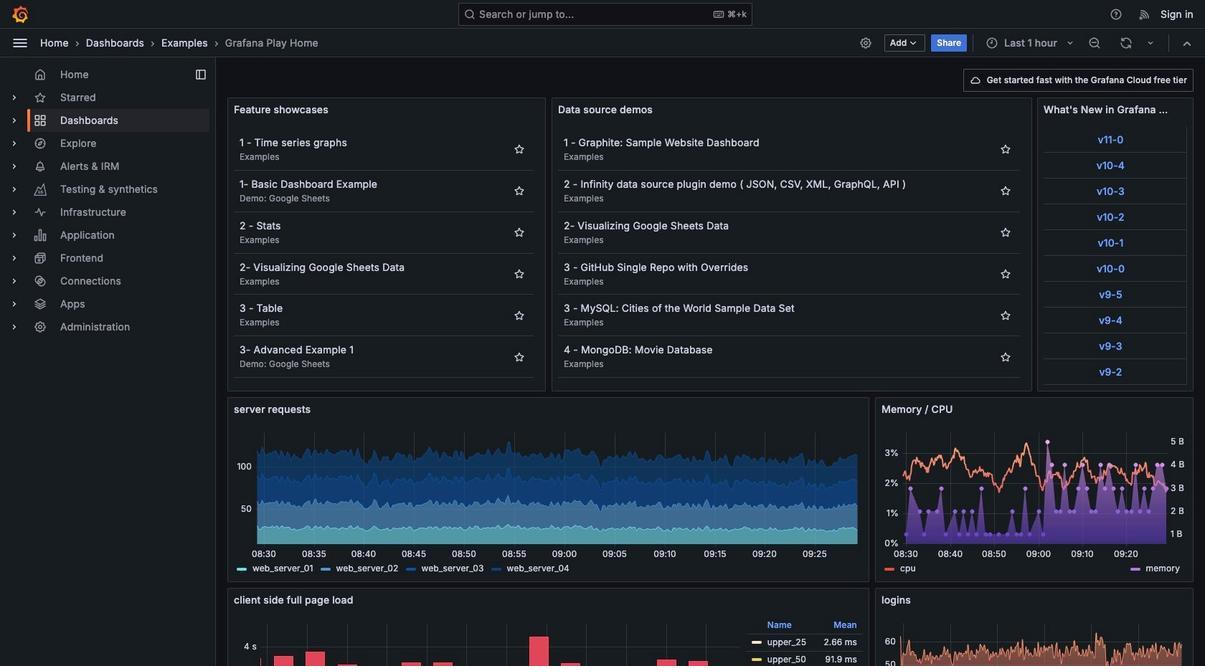 Task type: vqa. For each thing, say whether or not it's contained in the screenshot.
the "Open menu" image on the left
no



Task type: describe. For each thing, give the bounding box(es) containing it.
mark "2 - infinity data source plugin demo ( json, csv, xml, graphql, api )" as favorite image
[[1000, 185, 1012, 197]]

grafana image
[[11, 5, 29, 23]]

mark "1 -  time series graphs" as favorite image
[[514, 144, 525, 155]]

0 vertical spatial mark "2- visualizing google sheets data" as favorite image
[[1000, 227, 1012, 238]]

mark "2 - stats" as favorite image
[[514, 227, 525, 238]]

news image
[[1139, 8, 1152, 20]]

mark "3 - mysql: cities of the world sample data set" as favorite image
[[1000, 310, 1012, 321]]

help image
[[1110, 8, 1123, 20]]

0 horizontal spatial mark "2- visualizing google sheets data" as favorite image
[[514, 268, 525, 280]]

expand section application image
[[9, 230, 20, 241]]

mark "4 - mongodb: movie database" as favorite image
[[1000, 351, 1012, 363]]

expand section administration image
[[9, 321, 20, 333]]

navigation element
[[0, 57, 215, 350]]

expand section starred image
[[9, 92, 20, 103]]

expand section alerts & irm image
[[9, 161, 20, 172]]

zoom out time range image
[[1088, 36, 1101, 49]]

expand section explore image
[[9, 138, 20, 149]]

undock menu image
[[195, 69, 207, 80]]

mark "3 - github single repo with overrides" as favorite image
[[1000, 268, 1012, 280]]

mark "3- advanced example 1" as favorite image
[[514, 351, 525, 363]]

expand section connections image
[[9, 276, 20, 287]]

expand section apps image
[[9, 298, 20, 310]]



Task type: locate. For each thing, give the bounding box(es) containing it.
1 horizontal spatial mark "2- visualizing google sheets data" as favorite image
[[1000, 227, 1012, 238]]

close menu image
[[11, 34, 29, 51]]

expand section infrastructure image
[[9, 207, 20, 218]]

auto refresh turned off. choose refresh time interval image
[[1145, 37, 1157, 48]]

expand section testing & synthetics image
[[9, 184, 20, 195]]

refresh dashboard image
[[1120, 36, 1133, 49]]

mark "1- basic dashboard example" as favorite image
[[514, 185, 525, 197]]

mark "2- visualizing google sheets data" as favorite image down 'mark "2 - infinity data source plugin demo ( json, csv, xml, graphql, api )" as favorite' image
[[1000, 227, 1012, 238]]

expand section dashboards image
[[9, 115, 20, 126]]

mark "3 - table" as favorite image
[[514, 310, 525, 321]]

mark "2- visualizing google sheets data" as favorite image
[[1000, 227, 1012, 238], [514, 268, 525, 280]]

mark "2- visualizing google sheets data" as favorite image up "mark "3 - table" as favorite" icon
[[514, 268, 525, 280]]

1 vertical spatial mark "2- visualizing google sheets data" as favorite image
[[514, 268, 525, 280]]

dashboard settings image
[[859, 36, 872, 49]]

expand section frontend image
[[9, 253, 20, 264]]

mark "1 - graphite: sample website dashboard" as favorite image
[[1000, 144, 1012, 155]]



